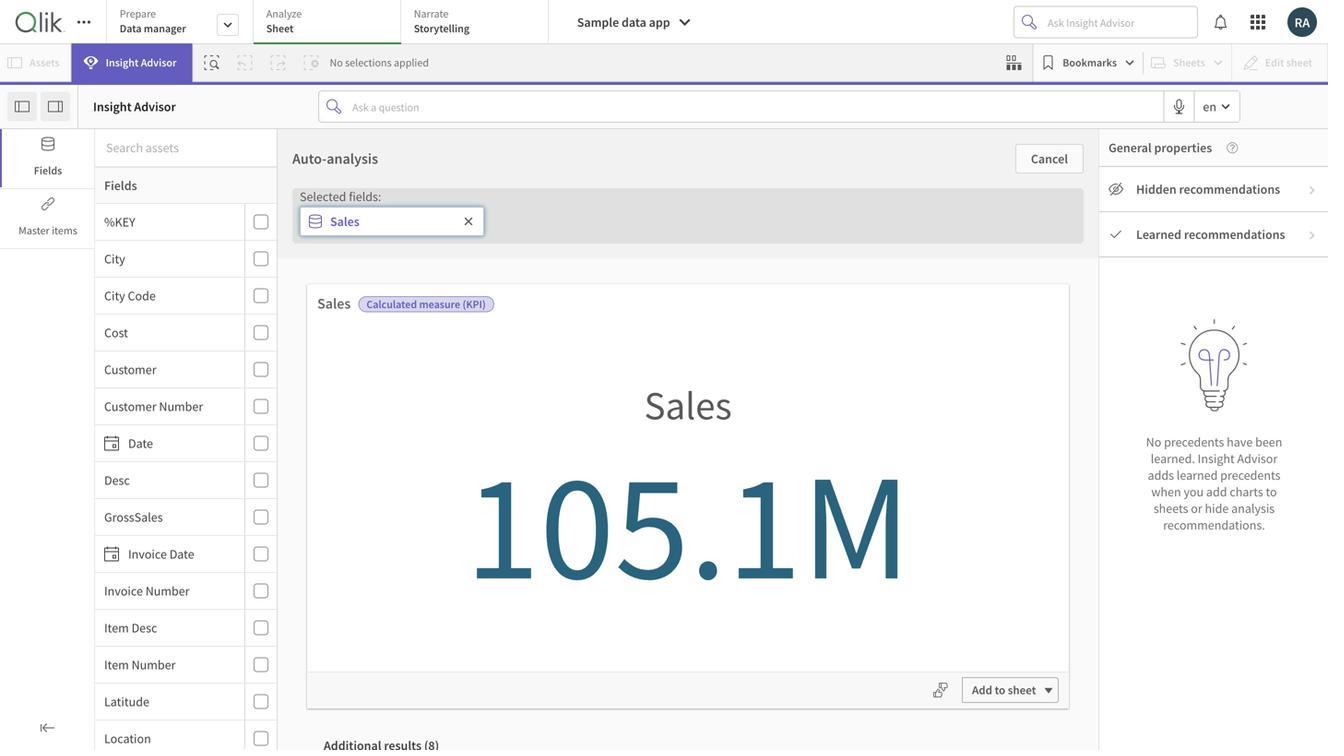 Task type: vqa. For each thing, say whether or not it's contained in the screenshot.
middle tooltip
no



Task type: describe. For each thing, give the bounding box(es) containing it.
number for customer number
[[159, 398, 203, 415]]

view disabled image
[[1109, 182, 1124, 197]]

general
[[1109, 139, 1152, 156]]

auto-
[[292, 149, 327, 168]]

analyze
[[266, 6, 302, 21]]

visualizations
[[862, 528, 935, 544]]

create new analytics
[[837, 463, 968, 481]]

started
[[673, 250, 738, 278]]

hide
[[1205, 500, 1229, 517]]

customer number
[[104, 398, 203, 415]]

any
[[495, 550, 515, 566]]

customer for customer
[[104, 361, 156, 378]]

cancel button
[[1016, 144, 1084, 173]]

customer button
[[95, 361, 241, 378]]

location menu item
[[95, 721, 277, 750]]

city for city code
[[104, 287, 125, 304]]

hide properties image
[[48, 99, 63, 114]]

grosssales button
[[95, 509, 241, 525]]

selections tool image
[[1007, 55, 1022, 70]]

item for item desc
[[104, 620, 129, 636]]

selected fields:
[[300, 188, 381, 205]]

question?
[[656, 463, 718, 481]]

manager
[[144, 21, 186, 36]]

in
[[668, 500, 678, 517]]

. any found insights can be saved to this sheet.
[[572, 525, 757, 594]]

item desc button
[[95, 620, 241, 636]]

105.1m application
[[0, 0, 1328, 750]]

recommendations for hidden recommendations
[[1179, 181, 1281, 197]]

sheet...
[[873, 250, 941, 278]]

invoice for invoice date
[[128, 546, 167, 562]]

bookmarks
[[1063, 55, 1117, 70]]

new for create
[[881, 463, 908, 481]]

new for find
[[598, 500, 621, 517]]

0 vertical spatial precedents
[[1164, 434, 1225, 450]]

menu inside 105.1m "application"
[[95, 204, 277, 750]]

found
[[572, 553, 604, 569]]

sheet
[[266, 21, 294, 36]]

recommendations for learned recommendations
[[1184, 226, 1286, 243]]

invoice number menu item
[[95, 573, 277, 610]]

learned
[[1137, 226, 1182, 243]]

1 vertical spatial desc
[[132, 620, 157, 636]]

sales 105.1m
[[465, 380, 911, 619]]

deselect field image
[[463, 216, 474, 227]]

auto-analysis
[[292, 149, 378, 168]]

search image
[[593, 525, 615, 542]]

grosssales
[[104, 509, 163, 525]]

your inside explore your data directly or let qlik generate insights for you with
[[373, 500, 398, 517]]

for
[[441, 525, 457, 541]]

create
[[837, 463, 878, 481]]

have
[[610, 463, 643, 481]]

1 master items button from the left
[[0, 189, 94, 247]]

sheet inside button
[[1008, 682, 1036, 698]]

using
[[728, 500, 757, 517]]

tab list inside 105.1m "application"
[[106, 0, 555, 46]]

to inside no precedents have been learned. insight advisor adds learned precedents when you add charts to sheets or hide analysis recommendations.
[[1266, 484, 1277, 500]]

get
[[639, 250, 668, 278]]

find new insights in the data using
[[572, 500, 757, 517]]

2 master items button from the left
[[2, 189, 94, 247]]

date menu item
[[95, 425, 277, 462]]

medium image
[[1109, 227, 1124, 242]]

Ask Insight Advisor text field
[[1044, 7, 1197, 37]]

adding
[[742, 250, 807, 278]]

no selections applied
[[330, 55, 429, 70]]

insights inside explore your data directly or let qlik generate insights for you with
[[397, 525, 439, 541]]

sample data app button
[[563, 7, 704, 37]]

advisor inside no precedents have been learned. insight advisor adds learned precedents when you add charts to sheets or hide analysis recommendations.
[[1238, 450, 1278, 467]]

prepare data manager
[[120, 6, 186, 36]]

0 horizontal spatial date
[[128, 435, 153, 452]]

adds
[[1148, 467, 1174, 484]]

add to sheet
[[972, 682, 1036, 698]]

selected
[[300, 188, 346, 205]]

en button
[[1195, 91, 1240, 122]]

insight up can
[[635, 526, 670, 542]]

option
[[489, 250, 550, 278]]

customer menu item
[[95, 351, 277, 388]]

choose
[[388, 250, 457, 278]]

insights inside . save any insights you discover to this sheet.
[[334, 578, 376, 594]]

1 horizontal spatial fields
[[104, 177, 137, 194]]

hide assets image
[[15, 99, 30, 114]]

general properties
[[1109, 139, 1212, 156]]

let
[[484, 500, 498, 517]]

invoice number button
[[95, 583, 241, 599]]

to inside to start creating visualizations and build your new sheet.
[[944, 500, 956, 517]]

2 horizontal spatial data
[[701, 500, 725, 517]]

%key
[[104, 214, 135, 230]]

ra
[[1295, 14, 1310, 31]]

data
[[120, 21, 142, 36]]

master items
[[19, 223, 77, 238]]

explore
[[330, 500, 371, 517]]

results tabs tab list
[[309, 723, 454, 750]]

. save any insights you discover to this sheet.
[[334, 550, 518, 594]]

number for item number
[[132, 656, 176, 673]]

small image for learned recommendations
[[1307, 230, 1318, 241]]

storytelling
[[414, 21, 470, 36]]

location
[[104, 730, 151, 747]]

invoice number
[[104, 583, 190, 599]]

item for item number
[[104, 656, 129, 673]]

latitude
[[104, 693, 149, 710]]

to left get
[[615, 250, 635, 278]]

advisor inside the insight advisor 'dropdown button'
[[141, 55, 177, 70]]

you inside . save any insights you discover to this sheet.
[[379, 578, 399, 594]]

1 horizontal spatial date
[[169, 546, 194, 562]]

no precedents have been learned. insight advisor adds learned precedents when you add charts to sheets or hide analysis recommendations.
[[1146, 434, 1283, 533]]

1 vertical spatial insight advisor
[[93, 98, 176, 115]]

to start creating visualizations and build your new sheet.
[[816, 500, 989, 569]]

en
[[1203, 98, 1217, 115]]

an
[[461, 250, 485, 278]]

choose an option below to get started adding to this sheet...
[[388, 250, 941, 278]]

0 horizontal spatial fields
[[34, 163, 62, 178]]

sample data app
[[577, 14, 670, 30]]

insight inside 'dropdown button'
[[106, 55, 139, 70]]

to inside ". any found insights can be saved to this sheet."
[[723, 553, 734, 569]]

city code
[[104, 287, 156, 304]]

desc menu item
[[95, 462, 277, 499]]

hidden recommendations button
[[1100, 167, 1328, 212]]

this inside . save any insights you discover to this sheet.
[[463, 578, 483, 594]]

cost menu item
[[95, 315, 277, 351]]

%key button
[[95, 214, 241, 230]]

to right adding
[[811, 250, 830, 278]]

insights left in
[[623, 500, 665, 517]]

invoice date button
[[95, 546, 241, 562]]

edit sheet
[[879, 501, 930, 517]]

0 vertical spatial sales
[[330, 213, 360, 230]]



Task type: locate. For each thing, give the bounding box(es) containing it.
(kpi)
[[463, 297, 486, 311]]

discover
[[401, 578, 447, 594]]

customer down cost
[[104, 361, 156, 378]]

2 vertical spatial number
[[132, 656, 176, 673]]

no up adds
[[1146, 434, 1162, 450]]

0 vertical spatial this
[[835, 250, 869, 278]]

data inside dropdown button
[[622, 14, 647, 30]]

this left 'sheet...'
[[835, 250, 869, 278]]

.
[[721, 525, 725, 541], [461, 550, 464, 566]]

tab list containing prepare
[[106, 0, 555, 46]]

calculated measure (kpi)
[[367, 297, 486, 311]]

insight advisor down the insight advisor 'dropdown button'
[[93, 98, 176, 115]]

1 vertical spatial this
[[737, 553, 757, 569]]

customer inside menu item
[[104, 361, 156, 378]]

new inside to start creating visualizations and build your new sheet.
[[887, 553, 910, 569]]

item desc menu item
[[95, 610, 277, 647]]

to inside . save any insights you discover to this sheet.
[[449, 578, 460, 594]]

1 horizontal spatial data
[[622, 14, 647, 30]]

any
[[727, 525, 747, 541]]

0 vertical spatial you
[[1184, 484, 1204, 500]]

to right discover
[[449, 578, 460, 594]]

sales inside sales 105.1m
[[644, 380, 732, 430]]

insight advisor inside 'dropdown button'
[[106, 55, 177, 70]]

small image inside learned recommendations button
[[1307, 230, 1318, 241]]

1 vertical spatial you
[[459, 525, 479, 541]]

analyze sheet
[[266, 6, 302, 36]]

0 horizontal spatial or
[[470, 500, 482, 517]]

desc up grosssales
[[104, 472, 130, 488]]

insight advisor
[[106, 55, 177, 70], [93, 98, 176, 115]]

0 horizontal spatial sheet
[[902, 501, 930, 517]]

analysis inside no precedents have been learned. insight advisor adds learned precedents when you add charts to sheets or hide analysis recommendations.
[[1232, 500, 1275, 517]]

. for any
[[721, 525, 725, 541]]

desc
[[104, 472, 130, 488], [132, 620, 157, 636]]

0 horizontal spatial no
[[330, 55, 343, 70]]

insights down ask
[[606, 553, 648, 569]]

no for no precedents have been learned. insight advisor adds learned precedents when you add charts to sheets or hide analysis recommendations.
[[1146, 434, 1162, 450]]

1 vertical spatial no
[[1146, 434, 1162, 450]]

you left discover
[[379, 578, 399, 594]]

invoice date menu item
[[95, 536, 277, 573]]

when
[[1152, 484, 1181, 500]]

2 vertical spatial new
[[887, 553, 910, 569]]

this down any
[[737, 553, 757, 569]]

menu containing %key
[[95, 204, 277, 750]]

and
[[938, 528, 959, 544]]

ra button
[[1288, 7, 1317, 37]]

charts
[[1230, 484, 1264, 500]]

2 vertical spatial sales
[[644, 380, 732, 430]]

. left the save
[[461, 550, 464, 566]]

number down customer menu item
[[159, 398, 203, 415]]

fields up %key
[[104, 177, 137, 194]]

1 vertical spatial precedents
[[1221, 467, 1281, 484]]

insight
[[106, 55, 139, 70], [93, 98, 132, 115], [1198, 450, 1235, 467], [635, 526, 670, 542]]

invoice
[[128, 546, 167, 562], [104, 583, 143, 599]]

date down grosssales menu item
[[169, 546, 194, 562]]

no inside no precedents have been learned. insight advisor adds learned precedents when you add charts to sheets or hide analysis recommendations.
[[1146, 434, 1162, 450]]

code
[[128, 287, 156, 304]]

0 vertical spatial analysis
[[327, 149, 378, 168]]

ask insight advisor
[[615, 526, 710, 542]]

a
[[645, 463, 653, 481]]

you right for
[[459, 525, 479, 541]]

with
[[482, 525, 506, 541]]

fields up master items
[[34, 163, 62, 178]]

0 horizontal spatial analysis
[[327, 149, 378, 168]]

customer for customer number
[[104, 398, 156, 415]]

invoice up item desc
[[104, 583, 143, 599]]

1 vertical spatial small image
[[1307, 230, 1318, 241]]

you inside no precedents have been learned. insight advisor adds learned precedents when you add charts to sheets or hide analysis recommendations.
[[1184, 484, 1204, 500]]

cost
[[104, 324, 128, 341]]

insights inside ". any found insights can be saved to this sheet."
[[606, 553, 648, 569]]

calculated
[[367, 297, 417, 311]]

1 vertical spatial sheet
[[1008, 682, 1036, 698]]

0 vertical spatial customer
[[104, 361, 156, 378]]

0 vertical spatial small image
[[1307, 185, 1318, 196]]

edit
[[879, 501, 899, 517]]

or left "hide"
[[1191, 500, 1203, 517]]

or inside no precedents have been learned. insight advisor adds learned precedents when you add charts to sheets or hide analysis recommendations.
[[1191, 500, 1203, 517]]

1 horizontal spatial or
[[1191, 500, 1203, 517]]

item desc
[[104, 620, 157, 636]]

Ask a question text field
[[349, 92, 1164, 121]]

to right saved
[[723, 553, 734, 569]]

1 horizontal spatial analysis
[[1232, 500, 1275, 517]]

you left "add"
[[1184, 484, 1204, 500]]

insight advisor button
[[72, 43, 192, 82]]

customer number button
[[95, 398, 241, 415]]

0 horizontal spatial your
[[373, 500, 398, 517]]

cost button
[[95, 324, 241, 341]]

item
[[104, 620, 129, 636], [104, 656, 129, 673]]

this inside ". any found insights can be saved to this sheet."
[[737, 553, 757, 569]]

recommendations down hidden recommendations button at the top right
[[1184, 226, 1286, 243]]

bookmarks button
[[1037, 48, 1139, 77]]

tab list
[[106, 0, 555, 46]]

desc down invoice number
[[132, 620, 157, 636]]

city button
[[95, 250, 241, 267]]

insight down the insight advisor 'dropdown button'
[[93, 98, 132, 115]]

1 horizontal spatial this
[[737, 553, 757, 569]]

0 vertical spatial city
[[104, 250, 125, 267]]

been
[[1256, 434, 1283, 450]]

to
[[615, 250, 635, 278], [811, 250, 830, 278], [1266, 484, 1277, 500], [944, 500, 956, 517], [723, 553, 734, 569], [449, 578, 460, 594], [995, 682, 1006, 698]]

sheet. for this
[[485, 578, 518, 594]]

0 vertical spatial invoice
[[128, 546, 167, 562]]

0 vertical spatial insight advisor
[[106, 55, 177, 70]]

item up item number
[[104, 620, 129, 636]]

to left start
[[944, 500, 956, 517]]

customer
[[104, 361, 156, 378], [104, 398, 156, 415]]

customer up date button
[[104, 398, 156, 415]]

this down the save
[[463, 578, 483, 594]]

. inside ". any found insights can be saved to this sheet."
[[721, 525, 725, 541]]

sheet right add
[[1008, 682, 1036, 698]]

items
[[52, 223, 77, 238]]

number for invoice number
[[145, 583, 190, 599]]

grosssales menu item
[[95, 499, 277, 536]]

sales left 'calculated'
[[317, 294, 351, 313]]

0 vertical spatial recommendations
[[1179, 181, 1281, 197]]

1 vertical spatial new
[[598, 500, 621, 517]]

2 vertical spatial you
[[379, 578, 399, 594]]

105.1m
[[465, 430, 911, 619]]

invoice date
[[128, 546, 194, 562]]

sheets
[[1154, 500, 1189, 517]]

latitude menu item
[[95, 684, 277, 721]]

ask
[[615, 526, 633, 542]]

small image for hidden recommendations
[[1307, 185, 1318, 196]]

0 horizontal spatial data
[[400, 500, 424, 517]]

city left code
[[104, 287, 125, 304]]

sheet. inside . save any insights you discover to this sheet.
[[485, 578, 518, 594]]

. for save
[[461, 550, 464, 566]]

2 horizontal spatial you
[[1184, 484, 1204, 500]]

invoice for invoice number
[[104, 583, 143, 599]]

2 horizontal spatial this
[[835, 250, 869, 278]]

1 vertical spatial sales
[[317, 294, 351, 313]]

insights
[[623, 500, 665, 517], [397, 525, 439, 541], [606, 553, 648, 569], [334, 578, 376, 594]]

cancel
[[1031, 150, 1068, 167]]

edit image
[[856, 501, 879, 517]]

1 vertical spatial .
[[461, 550, 464, 566]]

1 horizontal spatial your
[[860, 553, 884, 569]]

your down visualizations
[[860, 553, 884, 569]]

data right the at bottom
[[701, 500, 725, 517]]

1 city from the top
[[104, 250, 125, 267]]

insight advisor down data in the top left of the page
[[106, 55, 177, 70]]

master
[[19, 223, 50, 238]]

to right add
[[995, 682, 1006, 698]]

sheet. down can
[[648, 578, 681, 594]]

2 vertical spatial this
[[463, 578, 483, 594]]

desc button
[[95, 472, 241, 488]]

0 vertical spatial sheet
[[902, 501, 930, 517]]

have
[[1227, 434, 1253, 450]]

below
[[554, 250, 611, 278]]

be
[[673, 553, 686, 569]]

%key menu item
[[95, 204, 277, 241]]

0 horizontal spatial this
[[463, 578, 483, 594]]

master items button
[[0, 189, 94, 247], [2, 189, 94, 247]]

1 horizontal spatial sheet.
[[648, 578, 681, 594]]

data left "directly"
[[400, 500, 424, 517]]

smart search image
[[204, 55, 219, 70]]

item number button
[[95, 656, 241, 673]]

sheet. down and
[[912, 553, 945, 569]]

prepare
[[120, 6, 156, 21]]

item number
[[104, 656, 176, 673]]

0 horizontal spatial .
[[461, 550, 464, 566]]

1 vertical spatial date
[[169, 546, 194, 562]]

customer number menu item
[[95, 388, 277, 425]]

invoice up invoice number
[[128, 546, 167, 562]]

new down visualizations
[[887, 553, 910, 569]]

data left app
[[622, 14, 647, 30]]

advisor up the charts
[[1238, 450, 1278, 467]]

1 vertical spatial city
[[104, 287, 125, 304]]

sheet. for new
[[912, 553, 945, 569]]

city inside city code menu item
[[104, 287, 125, 304]]

0 vertical spatial your
[[373, 500, 398, 517]]

your up generate
[[373, 500, 398, 517]]

or inside explore your data directly or let qlik generate insights for you with
[[470, 500, 482, 517]]

location button
[[95, 730, 241, 747]]

start
[[958, 500, 983, 517]]

. inside . save any insights you discover to this sheet.
[[461, 550, 464, 566]]

explore your data directly or let qlik generate insights for you with
[[330, 500, 522, 541]]

advisor down the insight advisor 'dropdown button'
[[134, 98, 176, 115]]

generate
[[347, 525, 394, 541]]

item number menu item
[[95, 647, 277, 684]]

directly
[[427, 500, 468, 517]]

0 vertical spatial item
[[104, 620, 129, 636]]

1 customer from the top
[[104, 361, 156, 378]]

sheet right edit
[[902, 501, 930, 517]]

0 vertical spatial desc
[[104, 472, 130, 488]]

your inside to start creating visualizations and build your new sheet.
[[860, 553, 884, 569]]

saved
[[689, 553, 720, 569]]

help image
[[1212, 142, 1238, 153]]

small image inside hidden recommendations button
[[1307, 185, 1318, 196]]

insight up "add"
[[1198, 450, 1235, 467]]

precedents down have
[[1221, 467, 1281, 484]]

small image
[[1307, 185, 1318, 196], [1307, 230, 1318, 241]]

insights left for
[[397, 525, 439, 541]]

add
[[1207, 484, 1227, 500]]

menu
[[95, 204, 277, 750]]

0 horizontal spatial sheet.
[[485, 578, 518, 594]]

city for city
[[104, 250, 125, 267]]

0 vertical spatial .
[[721, 525, 725, 541]]

to right the charts
[[1266, 484, 1277, 500]]

qlik
[[501, 500, 522, 517]]

0 horizontal spatial desc
[[104, 472, 130, 488]]

insight inside no precedents have been learned. insight advisor adds learned precedents when you add charts to sheets or hide analysis recommendations.
[[1198, 450, 1235, 467]]

date down customer number
[[128, 435, 153, 452]]

1 vertical spatial customer
[[104, 398, 156, 415]]

the
[[681, 500, 699, 517]]

1 item from the top
[[104, 620, 129, 636]]

hidden recommendations
[[1137, 181, 1281, 197]]

data inside explore your data directly or let qlik generate insights for you with
[[400, 500, 424, 517]]

or
[[470, 500, 482, 517], [1191, 500, 1203, 517]]

new right find
[[598, 500, 621, 517]]

save
[[467, 550, 492, 566]]

advisor
[[141, 55, 177, 70], [134, 98, 176, 115], [1238, 450, 1278, 467], [672, 526, 710, 542]]

2 item from the top
[[104, 656, 129, 673]]

2 customer from the top
[[104, 398, 156, 415]]

1 horizontal spatial desc
[[132, 620, 157, 636]]

0 vertical spatial no
[[330, 55, 343, 70]]

to inside button
[[995, 682, 1006, 698]]

insights down generate
[[334, 578, 376, 594]]

item up latitude
[[104, 656, 129, 673]]

city menu item
[[95, 241, 277, 278]]

1 vertical spatial number
[[145, 583, 190, 599]]

hidden
[[1137, 181, 1177, 197]]

customer inside menu item
[[104, 398, 156, 415]]

1 horizontal spatial sheet
[[1008, 682, 1036, 698]]

add to sheet button
[[962, 677, 1059, 703]]

sheet. inside to start creating visualizations and build your new sheet.
[[912, 553, 945, 569]]

1 horizontal spatial you
[[459, 525, 479, 541]]

0 horizontal spatial you
[[379, 578, 399, 594]]

1 vertical spatial recommendations
[[1184, 226, 1286, 243]]

advisor down manager
[[141, 55, 177, 70]]

1 vertical spatial your
[[860, 553, 884, 569]]

you inside explore your data directly or let qlik generate insights for you with
[[459, 525, 479, 541]]

1 vertical spatial analysis
[[1232, 500, 1275, 517]]

city code button
[[95, 287, 241, 304]]

analysis right "hide"
[[1232, 500, 1275, 517]]

find
[[572, 500, 595, 517]]

learned recommendations button
[[1100, 212, 1328, 257]]

. left any
[[721, 525, 725, 541]]

no left selections
[[330, 55, 343, 70]]

sales down selected fields:
[[330, 213, 360, 230]]

city
[[104, 250, 125, 267], [104, 287, 125, 304]]

1 horizontal spatial .
[[721, 525, 725, 541]]

date
[[128, 435, 153, 452], [169, 546, 194, 562]]

recommendations down help image
[[1179, 181, 1281, 197]]

creating
[[816, 528, 859, 544]]

or left let
[[470, 500, 482, 517]]

2 horizontal spatial sheet.
[[912, 553, 945, 569]]

analytics
[[911, 463, 968, 481]]

sales up question?
[[644, 380, 732, 430]]

advisor down the at bottom
[[672, 526, 710, 542]]

0 vertical spatial number
[[159, 398, 203, 415]]

date button
[[95, 435, 241, 452]]

city code menu item
[[95, 278, 277, 315]]

1 vertical spatial item
[[104, 656, 129, 673]]

insight down data in the top left of the page
[[106, 55, 139, 70]]

add
[[972, 682, 993, 698]]

city down %key
[[104, 250, 125, 267]]

Search assets text field
[[95, 131, 277, 164]]

2 small image from the top
[[1307, 230, 1318, 241]]

2 city from the top
[[104, 287, 125, 304]]

number down invoice date button in the bottom left of the page
[[145, 583, 190, 599]]

city inside city menu item
[[104, 250, 125, 267]]

1 vertical spatial invoice
[[104, 583, 143, 599]]

analysis up selected fields:
[[327, 149, 378, 168]]

0 vertical spatial date
[[128, 435, 153, 452]]

number
[[159, 398, 203, 415], [145, 583, 190, 599], [132, 656, 176, 673]]

use
[[822, 500, 844, 517]]

1 small image from the top
[[1307, 185, 1318, 196]]

1 horizontal spatial no
[[1146, 434, 1162, 450]]

new right create
[[881, 463, 908, 481]]

number down the item desc 'button'
[[132, 656, 176, 673]]

precedents up learned
[[1164, 434, 1225, 450]]

0 vertical spatial new
[[881, 463, 908, 481]]

you
[[1184, 484, 1204, 500], [459, 525, 479, 541], [379, 578, 399, 594]]

no for no selections applied
[[330, 55, 343, 70]]

sheet. down any
[[485, 578, 518, 594]]

sheet. inside ". any found insights can be saved to this sheet."
[[648, 578, 681, 594]]

have a question?
[[610, 463, 718, 481]]



